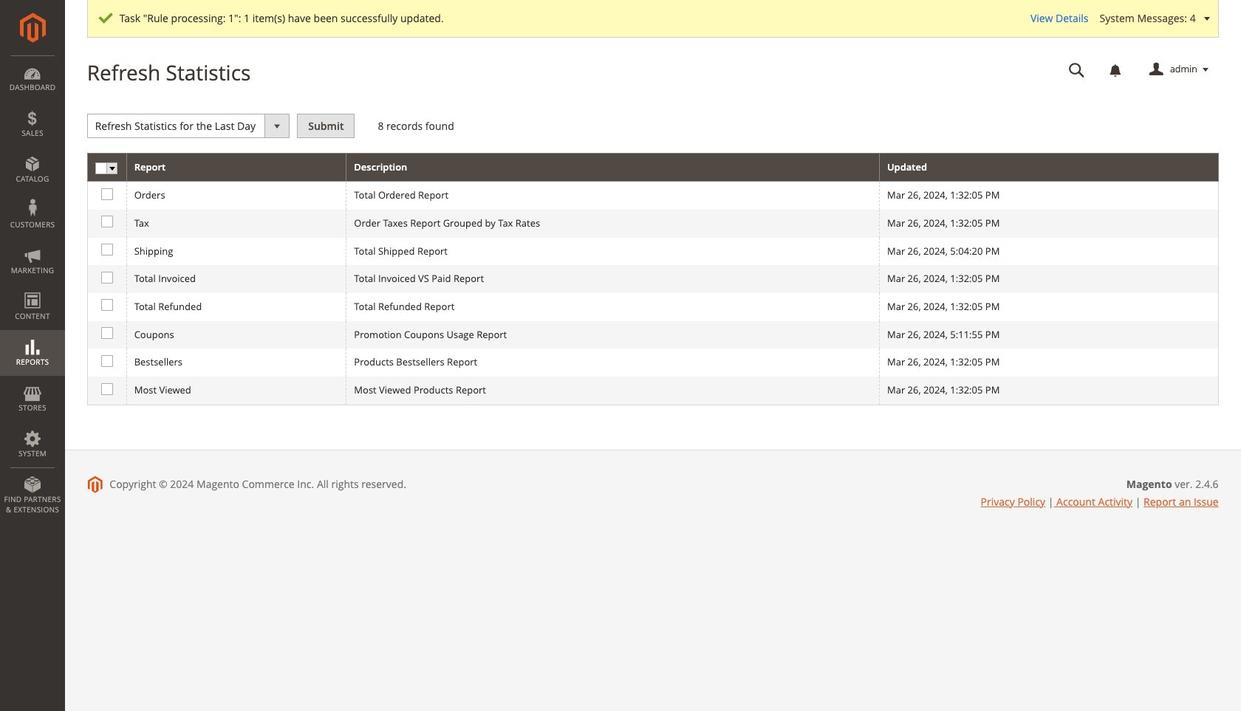 Task type: vqa. For each thing, say whether or not it's contained in the screenshot.
"tab list" on the bottom of page
no



Task type: locate. For each thing, give the bounding box(es) containing it.
None checkbox
[[101, 216, 111, 226], [101, 272, 111, 281], [101, 327, 111, 337], [101, 355, 111, 365], [101, 383, 111, 393], [101, 216, 111, 226], [101, 272, 111, 281], [101, 327, 111, 337], [101, 355, 111, 365], [101, 383, 111, 393]]

None checkbox
[[101, 188, 111, 198], [101, 244, 111, 254], [101, 300, 111, 309], [101, 188, 111, 198], [101, 244, 111, 254], [101, 300, 111, 309]]

magento admin panel image
[[20, 13, 45, 43]]

menu bar
[[0, 55, 65, 523]]

None text field
[[1059, 57, 1096, 83]]



